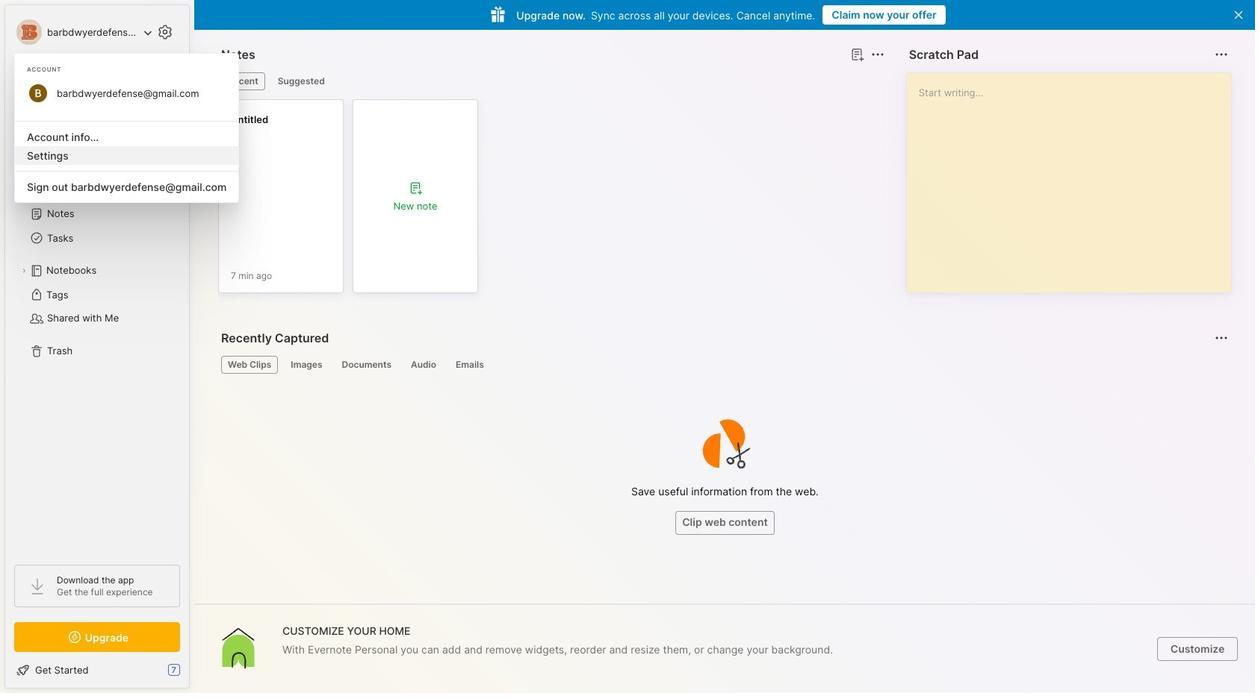 Task type: vqa. For each thing, say whether or not it's contained in the screenshot.
Font size field
no



Task type: locate. For each thing, give the bounding box(es) containing it.
Account field
[[14, 17, 152, 47]]

1 tab list from the top
[[221, 72, 882, 90]]

1 vertical spatial tab list
[[221, 356, 1226, 374]]

row group
[[218, 99, 487, 303]]

tab
[[221, 72, 265, 90], [271, 72, 331, 90], [221, 356, 278, 374], [284, 356, 329, 374], [335, 356, 398, 374], [404, 356, 443, 374], [449, 356, 491, 374]]

tree inside main element
[[5, 146, 189, 552]]

Help and Learning task checklist field
[[5, 659, 189, 683]]

main element
[[0, 0, 194, 694]]

dropdown list menu
[[15, 115, 239, 196]]

None search field
[[41, 74, 167, 92]]

tree
[[5, 146, 189, 552]]

tab list
[[221, 72, 882, 90], [221, 356, 1226, 374]]

More actions field
[[867, 44, 888, 65], [1211, 44, 1232, 65], [1211, 328, 1232, 349]]

0 vertical spatial tab list
[[221, 72, 882, 90]]

more actions image
[[869, 46, 886, 63], [1212, 46, 1230, 63], [1212, 329, 1230, 347]]

Start writing… text field
[[919, 73, 1230, 281]]



Task type: describe. For each thing, give the bounding box(es) containing it.
expand notebooks image
[[19, 267, 28, 276]]

click to collapse image
[[189, 666, 200, 684]]

none search field inside main element
[[41, 74, 167, 92]]

2 tab list from the top
[[221, 356, 1226, 374]]

Search text field
[[41, 76, 167, 90]]

settings image
[[156, 23, 174, 41]]



